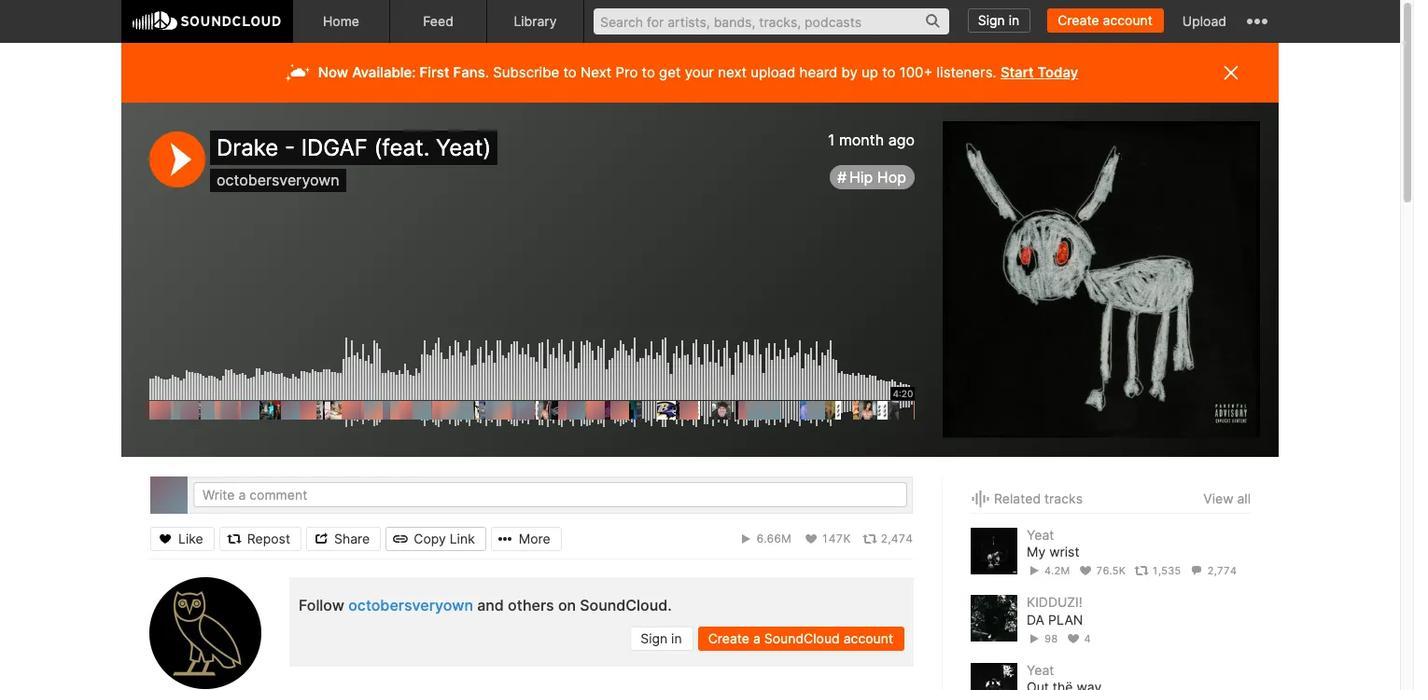 Task type: locate. For each thing, give the bounding box(es) containing it.
create for create account
[[1058, 12, 1100, 28]]

on
[[558, 597, 576, 615]]

related tracks
[[994, 491, 1083, 507]]

my wrist link
[[1027, 545, 1080, 562]]

1 vertical spatial octobersveryown link
[[348, 597, 473, 615]]

2,474
[[881, 532, 913, 546]]

sign in
[[978, 12, 1020, 28], [641, 631, 682, 647]]

account right the soundcloud
[[844, 631, 894, 647]]

1 vertical spatial sign
[[641, 631, 668, 647]]

octobersveryown link down copy
[[348, 597, 473, 615]]

0 horizontal spatial create
[[708, 631, 750, 647]]

account left upload
[[1103, 12, 1153, 28]]

kidduzi! link
[[1027, 595, 1083, 611]]

0 vertical spatial sign
[[978, 12, 1005, 28]]

da
[[1027, 612, 1045, 628]]

yeat
[[1027, 528, 1055, 543], [1027, 663, 1055, 679]]

76.5k
[[1096, 565, 1126, 578]]

share
[[334, 531, 370, 547]]

octobersveryown link
[[217, 171, 340, 190], [348, 597, 473, 615]]

2 yeat from the top
[[1027, 663, 1055, 679]]

0 horizontal spatial to
[[563, 63, 577, 81]]

0 vertical spatial yeat
[[1027, 528, 1055, 543]]

repost button
[[219, 527, 302, 551]]

1 horizontal spatial octobersveryown link
[[348, 597, 473, 615]]

kidduzi!
[[1027, 595, 1083, 611]]

2 horizontal spatial to
[[883, 63, 896, 81]]

sign in button up the start
[[968, 8, 1031, 33]]

sign in button down soundcloud.
[[630, 627, 693, 652]]

0 horizontal spatial sign in
[[641, 631, 682, 647]]

2 vertical spatial track stats element
[[1027, 629, 1251, 650]]

0 vertical spatial octobersveryown
[[217, 171, 340, 190]]

0 vertical spatial yeat link
[[1027, 528, 1055, 543]]

hop
[[878, 168, 907, 187]]

next
[[718, 63, 747, 81]]

octobersveryown down copy
[[348, 597, 473, 615]]

idgaf
[[301, 134, 368, 162]]

yeat down 98
[[1027, 663, 1055, 679]]

yeat link up the my
[[1027, 528, 1055, 543]]

yeat inside yeat my wrist
[[1027, 528, 1055, 543]]

1 vertical spatial sign in button
[[630, 627, 693, 652]]

None search field
[[585, 0, 959, 42]]

all
[[1238, 491, 1251, 507]]

sign in up the start
[[978, 12, 1020, 28]]

0 horizontal spatial octobersveryown link
[[217, 171, 340, 190]]

sign up 'listeners.'
[[978, 12, 1005, 28]]

1 horizontal spatial in
[[1009, 12, 1020, 28]]

start
[[1001, 63, 1034, 81]]

0 horizontal spatial in
[[671, 631, 682, 647]]

0 horizontal spatial sign in button
[[630, 627, 693, 652]]

to left get
[[642, 63, 655, 81]]

1 vertical spatial track stats element
[[1027, 562, 1251, 582]]

account
[[1103, 12, 1153, 28], [844, 631, 894, 647]]

create up today at right top
[[1058, 12, 1100, 28]]

0 vertical spatial track stats element
[[562, 527, 913, 551]]

home link
[[293, 0, 390, 43]]

others
[[508, 597, 554, 615]]

1 vertical spatial in
[[671, 631, 682, 647]]

1 horizontal spatial to
[[642, 63, 655, 81]]

0 horizontal spatial octobersveryown
[[217, 171, 340, 190]]

feed
[[423, 13, 454, 29]]

track stats element containing 6.66m
[[562, 527, 913, 551]]

1 horizontal spatial sign in
[[978, 12, 1020, 28]]

create
[[1058, 12, 1100, 28], [708, 631, 750, 647]]

3 to from the left
[[883, 63, 896, 81]]

create inside button
[[1058, 12, 1100, 28]]

track stats element containing 98
[[1027, 629, 1251, 650]]

147k
[[822, 532, 851, 546]]

hip hop link
[[830, 166, 915, 190]]

0 vertical spatial in
[[1009, 12, 1020, 28]]

octobersveryown
[[217, 171, 340, 190], [348, 597, 473, 615]]

in
[[1009, 12, 1020, 28], [671, 631, 682, 647]]

0 vertical spatial account
[[1103, 12, 1153, 28]]

soundcloud
[[765, 631, 840, 647]]

by
[[842, 63, 858, 81]]

octobersveryown link down -
[[217, 171, 340, 190]]

upload link
[[1174, 0, 1236, 42]]

now available: first fans. subscribe to next pro to get your next upload heard by up to 100+ listeners. start today
[[318, 63, 1079, 81]]

in up the start
[[1009, 12, 1020, 28]]

create left a
[[708, 631, 750, 647]]

0 vertical spatial sign in button
[[968, 8, 1031, 33]]

0 vertical spatial create
[[1058, 12, 1100, 28]]

1 vertical spatial yeat
[[1027, 663, 1055, 679]]

sign in for create account
[[978, 12, 1020, 28]]

in down soundcloud.
[[671, 631, 682, 647]]

create account
[[1058, 12, 1153, 28]]

hip
[[850, 168, 873, 187]]

to right up on the right top
[[883, 63, 896, 81]]

1 horizontal spatial octobersveryown
[[348, 597, 473, 615]]

drake - idgaf (feat. yeat) octobersveryown
[[217, 134, 491, 190]]

sign in down soundcloud.
[[641, 631, 682, 647]]

1 vertical spatial account
[[844, 631, 894, 647]]

octobersveryown inside drake - idgaf (feat. yeat) octobersveryown
[[217, 171, 340, 190]]

1 horizontal spatial sign
[[978, 12, 1005, 28]]

yeat up the my
[[1027, 528, 1055, 543]]

more button
[[491, 527, 562, 551]]

1 vertical spatial yeat link
[[1027, 663, 1055, 679]]

1 vertical spatial create
[[708, 631, 750, 647]]

yeat link
[[1027, 528, 1055, 543], [1027, 663, 1055, 679]]

account inside button
[[1103, 12, 1153, 28]]

plan
[[1049, 612, 1084, 628]]

0 vertical spatial sign in
[[978, 12, 1020, 28]]

track stats element
[[562, 527, 913, 551], [1027, 562, 1251, 582], [1027, 629, 1251, 650]]

next
[[581, 63, 612, 81]]

track stats element containing 4.2m
[[1027, 562, 1251, 582]]

0 horizontal spatial sign
[[641, 631, 668, 647]]

copy
[[414, 531, 446, 547]]

yeat link down 98
[[1027, 663, 1055, 679]]

listeners.
[[937, 63, 997, 81]]

copy link
[[414, 531, 475, 547]]

Write a comment text field
[[193, 483, 908, 508]]

create inside button
[[708, 631, 750, 647]]

follow octobersveryown and others on soundcloud.
[[299, 597, 672, 615]]

kidduzi! da plan
[[1027, 595, 1084, 628]]

1 horizontal spatial sign in button
[[968, 8, 1031, 33]]

sign in button
[[968, 8, 1031, 33], [630, 627, 693, 652]]

0 horizontal spatial account
[[844, 631, 894, 647]]

yeat my wrist
[[1027, 528, 1080, 560]]

view all
[[1204, 491, 1251, 507]]

track stats element for yeat
[[1027, 562, 1251, 582]]

start today link
[[1001, 63, 1079, 81]]

1 horizontal spatial account
[[1103, 12, 1153, 28]]

upload
[[751, 63, 796, 81]]

0 vertical spatial octobersveryown link
[[217, 171, 340, 190]]

1 horizontal spatial create
[[1058, 12, 1100, 28]]

octobersveryown down -
[[217, 171, 340, 190]]

to left next at the left top
[[563, 63, 577, 81]]

and
[[477, 597, 504, 615]]

sign down soundcloud.
[[641, 631, 668, 647]]

wrist
[[1050, 545, 1080, 560]]

drake
[[217, 134, 278, 162]]

feed link
[[390, 0, 487, 43]]

2,774 link
[[1190, 565, 1237, 578]]

1 vertical spatial sign in
[[641, 631, 682, 647]]

1 yeat from the top
[[1027, 528, 1055, 543]]

(feat.
[[374, 134, 430, 162]]

sign
[[978, 12, 1005, 28], [641, 631, 668, 647]]

month
[[839, 131, 884, 149]]



Task type: vqa. For each thing, say whether or not it's contained in the screenshot.
History LINK
no



Task type: describe. For each thing, give the bounding box(es) containing it.
upload
[[1183, 13, 1227, 29]]

-
[[285, 134, 295, 162]]

1,535
[[1152, 565, 1182, 578]]

copy link button
[[386, 527, 486, 551]]

up
[[862, 63, 879, 81]]

147k link
[[804, 532, 851, 547]]

in for create account
[[1009, 12, 1020, 28]]

get
[[659, 63, 681, 81]]

98
[[1045, 633, 1058, 646]]

1 month ago
[[828, 131, 915, 149]]

yeat for yeat
[[1027, 663, 1055, 679]]

related
[[994, 491, 1041, 507]]

1 yeat link from the top
[[1027, 528, 1055, 543]]

create a soundcloud account
[[708, 631, 894, 647]]

my wrist element
[[971, 528, 1018, 575]]

octobersveryown's avatar element
[[149, 578, 261, 690]]

heard
[[800, 63, 838, 81]]

view
[[1204, 491, 1234, 507]]

fans.
[[453, 63, 489, 81]]

create for create a soundcloud account
[[708, 631, 750, 647]]

2,774
[[1208, 565, 1237, 578]]

create account button
[[1048, 8, 1164, 33]]

da plan element
[[971, 596, 1018, 643]]

available:
[[352, 63, 416, 81]]

library link
[[487, 0, 585, 43]]

1 to from the left
[[563, 63, 577, 81]]

like
[[178, 531, 203, 547]]

sign for create account
[[978, 12, 1005, 28]]

account inside button
[[844, 631, 894, 647]]

yeat for yeat my wrist
[[1027, 528, 1055, 543]]

a
[[753, 631, 761, 647]]

4.2m
[[1045, 565, 1070, 578]]

now
[[318, 63, 348, 81]]

sign in button for create a soundcloud account
[[630, 627, 693, 652]]

4
[[1084, 633, 1091, 646]]

create a soundcloud account button
[[698, 627, 905, 652]]

76.5k link
[[1079, 565, 1126, 578]]

yeat)
[[436, 134, 491, 162]]

pro
[[616, 63, 638, 81]]

out thë way element
[[971, 664, 1018, 691]]

2 to from the left
[[642, 63, 655, 81]]

follow
[[299, 597, 344, 615]]

2 yeat link from the top
[[1027, 663, 1055, 679]]

2,474 link
[[863, 532, 913, 547]]

sign in button for create account
[[968, 8, 1031, 33]]

Search search field
[[594, 8, 949, 35]]

1 vertical spatial octobersveryown
[[348, 597, 473, 615]]

your
[[685, 63, 714, 81]]

in for create a soundcloud account
[[671, 631, 682, 647]]

library
[[514, 13, 557, 29]]

1
[[828, 131, 835, 149]]

soundcloud.
[[580, 597, 672, 615]]

more
[[519, 531, 551, 547]]

tracks
[[1045, 491, 1083, 507]]

repost
[[247, 531, 290, 547]]

ago
[[889, 131, 915, 149]]

share button
[[306, 527, 381, 551]]

home
[[323, 13, 360, 29]]

sign in for create a soundcloud account
[[641, 631, 682, 647]]

track stats element for kidduzi!
[[1027, 629, 1251, 650]]

da plan link
[[1027, 612, 1084, 629]]

sound image
[[971, 488, 991, 511]]

6.66m
[[757, 532, 792, 546]]

my
[[1027, 545, 1046, 560]]

sign for create a soundcloud account
[[641, 631, 668, 647]]

link
[[450, 531, 475, 547]]

hip hop
[[850, 168, 907, 187]]

like button
[[150, 527, 214, 551]]

4 link
[[1067, 633, 1091, 646]]

1,535 link
[[1134, 565, 1182, 578]]

first
[[420, 63, 450, 81]]

100+
[[900, 63, 933, 81]]

subscribe
[[493, 63, 559, 81]]

drake - idgaf (feat. yeat) element
[[943, 121, 1261, 439]]

today
[[1038, 63, 1079, 81]]



